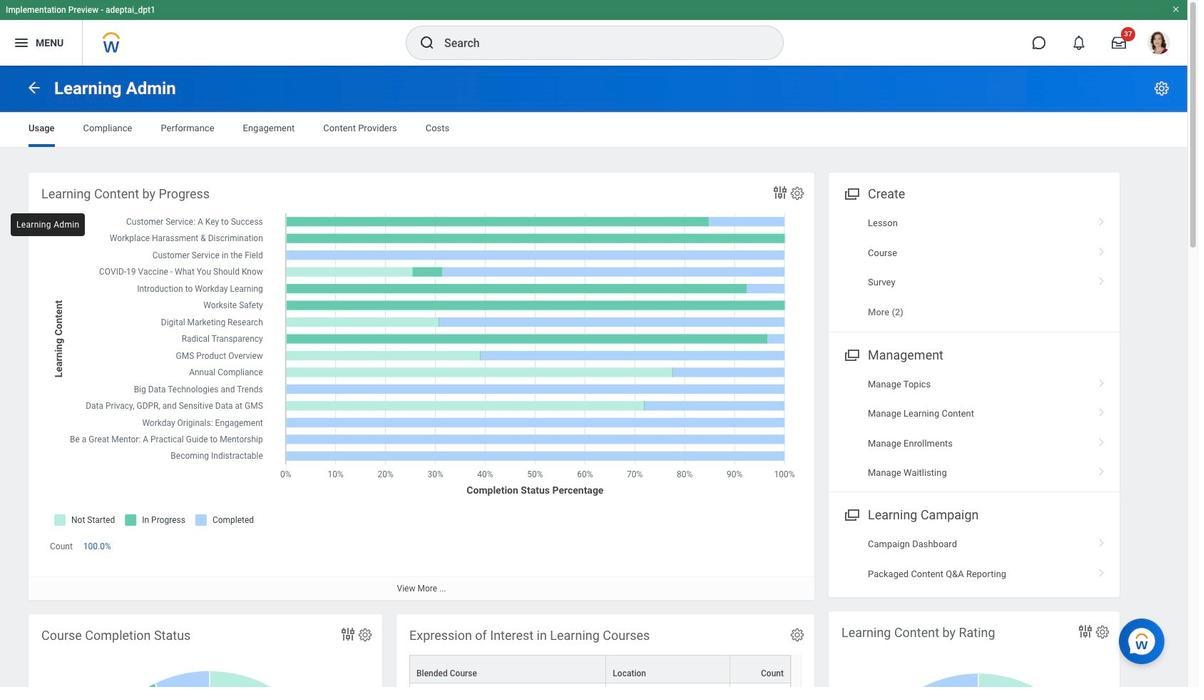Task type: describe. For each thing, give the bounding box(es) containing it.
2 menu group image from the top
[[842, 344, 861, 364]]

search image
[[419, 34, 436, 51]]

configure this page image
[[1154, 80, 1171, 97]]

configure course completion status image
[[357, 627, 373, 643]]

profile logan mcneil image
[[1148, 31, 1171, 57]]

4 chevron right image from the top
[[1093, 462, 1112, 477]]

6 chevron right image from the top
[[1093, 564, 1112, 578]]

1 row from the top
[[410, 655, 791, 684]]

close environment banner image
[[1172, 5, 1181, 14]]

configure and view chart data image for configure learning content by rating icon
[[1077, 623, 1095, 640]]

learning content by progress element
[[29, 173, 815, 600]]

inbox large image
[[1112, 36, 1127, 50]]

5 chevron right image from the top
[[1093, 534, 1112, 548]]

expression of interest in learning courses element
[[397, 614, 815, 687]]

menu group image
[[842, 505, 861, 524]]

configure expression of interest in learning courses image
[[790, 627, 806, 643]]

3 chevron right image from the top
[[1093, 433, 1112, 447]]

previous page image
[[26, 79, 43, 96]]

configure and view chart data image
[[772, 184, 789, 201]]

list for menu group icon
[[829, 530, 1120, 589]]

Search Workday  search field
[[445, 27, 754, 59]]

justify image
[[13, 34, 30, 51]]

list for second menu group image from the bottom of the page
[[829, 208, 1120, 327]]

configure learning content by rating image
[[1095, 624, 1111, 640]]

chevron right image for first menu group image from the bottom of the page's list
[[1093, 374, 1112, 388]]



Task type: locate. For each thing, give the bounding box(es) containing it.
1 vertical spatial menu group image
[[842, 344, 861, 364]]

1 cell from the left
[[410, 684, 607, 687]]

2 chevron right image from the top
[[1093, 374, 1112, 388]]

cell
[[410, 684, 607, 687], [607, 684, 730, 687], [730, 684, 791, 687]]

configure learning content by progress image
[[790, 186, 806, 201]]

chevron right image
[[1093, 242, 1112, 257], [1093, 272, 1112, 286], [1093, 403, 1112, 418], [1093, 462, 1112, 477], [1093, 534, 1112, 548], [1093, 564, 1112, 578]]

course completion status element
[[29, 614, 382, 687]]

configure and view chart data image
[[1077, 623, 1095, 640], [340, 626, 357, 643]]

2 vertical spatial list
[[829, 530, 1120, 589]]

notifications large image
[[1072, 36, 1087, 50]]

1 chevron right image from the top
[[1093, 242, 1112, 257]]

1 horizontal spatial configure and view chart data image
[[1077, 623, 1095, 640]]

row
[[410, 655, 791, 684], [410, 684, 791, 687]]

2 row from the top
[[410, 684, 791, 687]]

1 vertical spatial chevron right image
[[1093, 374, 1112, 388]]

main content
[[0, 66, 1188, 687]]

0 vertical spatial chevron right image
[[1093, 213, 1112, 227]]

configure and view chart data image left configure course completion status image
[[340, 626, 357, 643]]

0 vertical spatial list
[[829, 208, 1120, 327]]

1 vertical spatial list
[[829, 369, 1120, 488]]

chevron right image for list for second menu group image from the bottom of the page
[[1093, 213, 1112, 227]]

2 chevron right image from the top
[[1093, 272, 1112, 286]]

list
[[829, 208, 1120, 327], [829, 369, 1120, 488], [829, 530, 1120, 589]]

3 chevron right image from the top
[[1093, 403, 1112, 418]]

0 horizontal spatial configure and view chart data image
[[340, 626, 357, 643]]

menu group image
[[842, 183, 861, 203], [842, 344, 861, 364]]

1 menu group image from the top
[[842, 183, 861, 203]]

2 cell from the left
[[607, 684, 730, 687]]

3 list from the top
[[829, 530, 1120, 589]]

configure and view chart data image inside course completion status element
[[340, 626, 357, 643]]

2 vertical spatial chevron right image
[[1093, 433, 1112, 447]]

2 list from the top
[[829, 369, 1120, 488]]

1 list from the top
[[829, 208, 1120, 327]]

0 vertical spatial menu group image
[[842, 183, 861, 203]]

list for first menu group image from the bottom of the page
[[829, 369, 1120, 488]]

learning content by rating element
[[829, 612, 1120, 687]]

1 chevron right image from the top
[[1093, 213, 1112, 227]]

chevron right image
[[1093, 213, 1112, 227], [1093, 374, 1112, 388], [1093, 433, 1112, 447]]

3 cell from the left
[[730, 684, 791, 687]]

configure and view chart data image for configure course completion status image
[[340, 626, 357, 643]]

configure and view chart data image left configure learning content by rating icon
[[1077, 623, 1095, 640]]

tab list
[[14, 113, 1174, 147]]

banner
[[0, 0, 1188, 66]]



Task type: vqa. For each thing, say whether or not it's contained in the screenshot.
Desjardins's Team's
no



